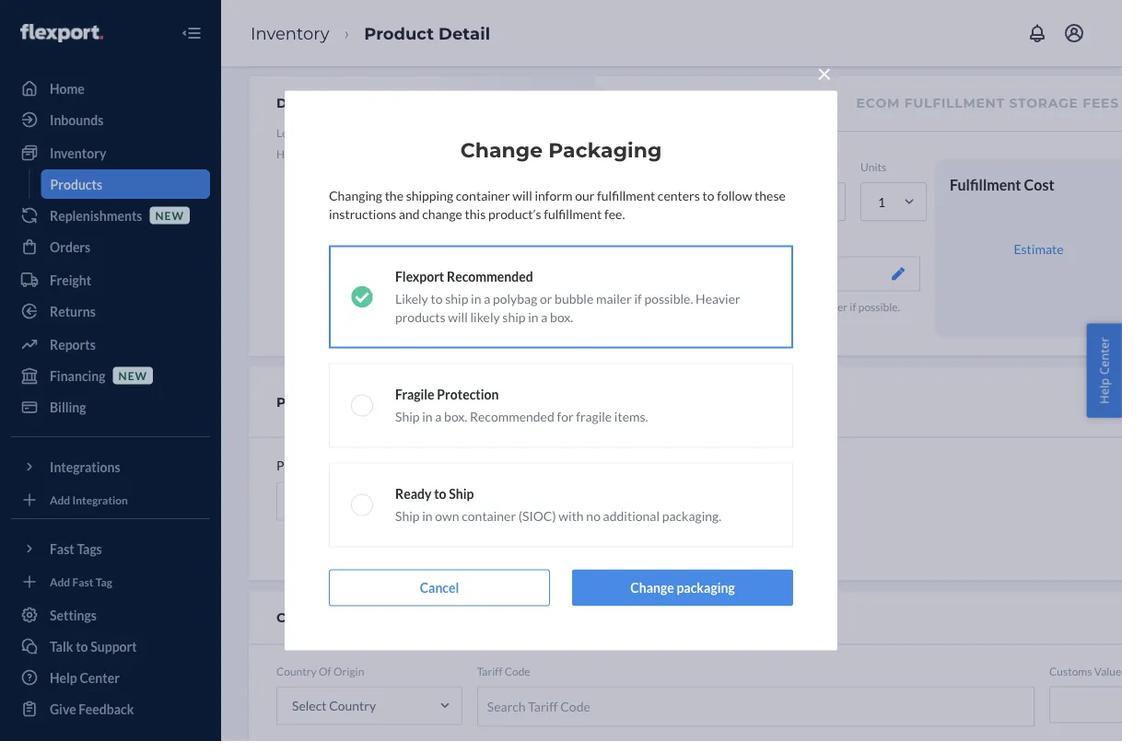 Task type: vqa. For each thing, say whether or not it's contained in the screenshot.
and
yes



Task type: describe. For each thing, give the bounding box(es) containing it.
in down this
[[471, 291, 481, 307]]

products inside flexport recommended likely to ship in a polybag or bubble mailer if possible. heavier products will likely ship in a box.
[[395, 310, 446, 325]]

ecom fulfillment storage fees tab
[[857, 76, 1120, 127]]

help center inside "help center" button
[[1096, 337, 1113, 404]]

will inside flexport recommended likely to ship in a polybag or bubble mailer if possible. heavier products will likely ship in a box.
[[448, 310, 468, 325]]

1 horizontal spatial code
[[561, 700, 591, 715]]

integration
[[72, 493, 128, 507]]

likely inside likely to ship in a polybag or bubble mailer if possible. heavier products will likely ship in a box.
[[645, 300, 673, 313]]

add fast tag
[[50, 575, 112, 589]]

search
[[487, 700, 526, 715]]

category
[[324, 458, 374, 474]]

packaging inside × document
[[549, 137, 662, 162]]

1 vertical spatial fulfillment
[[544, 206, 602, 222]]

flexport recommended button
[[645, 256, 921, 291]]

freight link
[[11, 265, 210, 295]]

these
[[755, 188, 786, 204]]

product category
[[276, 395, 422, 410]]

contains
[[544, 458, 594, 474]]

if inside flexport recommended likely to ship in a polybag or bubble mailer if possible. heavier products will likely ship in a box.
[[634, 291, 642, 307]]

give
[[50, 702, 76, 717]]

box. inside likely to ship in a polybag or bubble mailer if possible. heavier products will likely ship in a box.
[[818, 316, 838, 329]]

feedback
[[79, 702, 134, 717]]

flexport for flexport recommended likely to ship in a polybag or bubble mailer if possible. heavier products will likely ship in a box.
[[395, 269, 444, 285]]

battery
[[597, 458, 639, 474]]

fee.
[[605, 206, 625, 222]]

in down 'flexport recommended' button
[[800, 316, 808, 329]]

height
[[276, 148, 309, 161]]

flexport logo image
[[20, 24, 103, 42]]

detail
[[439, 23, 490, 43]]

own
[[435, 509, 459, 524]]

home
[[50, 81, 85, 96]]

to for support
[[76, 639, 88, 655]]

0 horizontal spatial tariff
[[477, 665, 503, 678]]

financing
[[50, 368, 106, 384]]

tag
[[96, 575, 112, 589]]

recommended inside fragile protection ship in a box. recommended for fragile items.
[[470, 409, 555, 425]]

returns link
[[11, 297, 210, 326]]

protection
[[437, 387, 499, 403]]

ecom fulfillment fees
[[645, 95, 835, 111]]

0 horizontal spatial help
[[50, 670, 77, 686]]

help center inside help center link
[[50, 670, 120, 686]]

ready
[[395, 487, 432, 502]]

our
[[575, 188, 595, 204]]

polybag inside likely to ship in a polybag or bubble mailer if possible. heavier products will likely ship in a box.
[[729, 300, 767, 313]]

ready to ship ship in own container (sioc) with no additional packaging.
[[395, 487, 722, 524]]

fragile
[[576, 409, 612, 425]]

settings link
[[11, 601, 210, 630]]

add for add fast tag
[[50, 575, 70, 589]]

help center link
[[11, 664, 210, 693]]

heavier inside flexport recommended likely to ship in a polybag or bubble mailer if possible. heavier products will likely ship in a box.
[[696, 291, 741, 307]]

product detail link
[[364, 23, 490, 43]]

give feedback
[[50, 702, 134, 717]]

dimensions
[[276, 95, 371, 111]]

fulfillment for fees
[[693, 95, 794, 111]]

products link
[[41, 170, 210, 199]]

help inside button
[[1096, 378, 1113, 404]]

fast
[[72, 575, 93, 589]]

billing
[[50, 400, 86, 415]]

units
[[861, 160, 887, 174]]

cancel button
[[329, 570, 550, 607]]

or inside likely to ship in a polybag or bubble mailer if possible. heavier products will likely ship in a box.
[[769, 300, 780, 313]]

change
[[422, 206, 463, 222]]

1 vertical spatial inventory link
[[11, 138, 210, 168]]

product category
[[276, 458, 374, 474]]

add integration
[[50, 493, 128, 507]]

talk
[[50, 639, 73, 655]]

1 horizontal spatial inventory link
[[251, 23, 329, 43]]

center inside button
[[1096, 337, 1113, 375]]

customs value
[[1050, 665, 1122, 678]]

ship for ready to ship
[[449, 487, 474, 502]]

fragile protection ship in a box. recommended for fragile items.
[[395, 387, 648, 425]]

orders
[[50, 239, 91, 255]]

packaging
[[677, 581, 735, 596]]

2 vertical spatial ship
[[395, 509, 420, 524]]

returns
[[50, 304, 96, 319]]

inventory inside breadcrumbs navigation
[[251, 23, 329, 43]]

box. inside fragile protection ship in a box. recommended for fragile items.
[[444, 409, 468, 425]]

weight
[[440, 148, 476, 161]]

product
[[276, 395, 344, 410]]

likely to ship in a polybag or bubble mailer if possible. heavier products will likely ship in a box.
[[645, 300, 901, 329]]

settings
[[50, 608, 97, 623]]

product detail
[[364, 23, 490, 43]]

no
[[586, 509, 601, 524]]

recommended for flexport recommended likely to ship in a polybag or bubble mailer if possible. heavier products will likely ship in a box.
[[447, 269, 533, 285]]

0 horizontal spatial inventory
[[50, 145, 106, 161]]

inbounds
[[50, 112, 104, 128]]

orders link
[[11, 232, 210, 262]]

contains battery
[[544, 458, 639, 474]]

search tariff code
[[487, 700, 591, 715]]

(sioc)
[[519, 509, 556, 524]]

support
[[91, 639, 137, 655]]

new for financing
[[118, 369, 148, 382]]

mailer inside flexport recommended likely to ship in a polybag or bubble mailer if possible. heavier products will likely ship in a box.
[[596, 291, 632, 307]]

service
[[645, 160, 681, 174]]

for
[[557, 409, 574, 425]]

the
[[385, 188, 404, 204]]

fulfillment for storage
[[905, 95, 1005, 111]]

flexport for flexport recommended
[[661, 266, 709, 282]]

products
[[50, 176, 102, 192]]

level
[[683, 160, 708, 174]]

inbounds link
[[11, 105, 210, 135]]

bubble inside likely to ship in a polybag or bubble mailer if possible. heavier products will likely ship in a box.
[[782, 300, 815, 313]]

cancel
[[420, 581, 459, 596]]

inform
[[535, 188, 573, 204]]

in inside ready to ship ship in own container (sioc) with no additional packaging.
[[422, 509, 433, 524]]

or inside flexport recommended likely to ship in a polybag or bubble mailer if possible. heavier products will likely ship in a box.
[[540, 291, 552, 307]]

in inside fragile protection ship in a box. recommended for fragile items.
[[422, 409, 433, 425]]

cost
[[1024, 176, 1055, 194]]

× button
[[812, 54, 838, 88]]

ship for fragile protection
[[395, 409, 420, 425]]

width
[[440, 126, 471, 140]]

change packaging
[[460, 137, 662, 162]]

will inside likely to ship in a polybag or bubble mailer if possible. heavier products will likely ship in a box.
[[731, 316, 748, 329]]

ship down change
[[445, 291, 469, 307]]

to inside changing the shipping container will inform our fulfillment centers to follow these instructions and change this product's fulfillment fee.
[[703, 188, 715, 204]]

add fast tag link
[[11, 571, 210, 594]]

help center button
[[1087, 324, 1123, 418]]

a down flexport recommended
[[721, 300, 727, 313]]



Task type: locate. For each thing, give the bounding box(es) containing it.
products
[[395, 310, 446, 325], [686, 316, 729, 329]]

this
[[465, 206, 486, 222]]

possible. down flexport recommended
[[645, 291, 693, 307]]

will up 'protection'
[[448, 310, 468, 325]]

0 horizontal spatial customs
[[276, 611, 348, 626]]

1 horizontal spatial help
[[1096, 378, 1113, 404]]

× document
[[285, 54, 838, 651]]

fulfillment down our
[[544, 206, 602, 222]]

changing
[[329, 188, 382, 204]]

0 horizontal spatial will
[[448, 310, 468, 325]]

packaging
[[549, 137, 662, 162], [645, 234, 694, 248]]

inventory link
[[251, 23, 329, 43], [11, 138, 210, 168]]

in down flexport recommended
[[710, 300, 719, 313]]

0 vertical spatial container
[[456, 188, 510, 204]]

to
[[703, 188, 715, 204], [431, 291, 443, 307], [676, 300, 686, 313], [434, 487, 447, 502], [76, 639, 88, 655]]

polybag
[[493, 291, 538, 307], [729, 300, 767, 313]]

to right check circle icon
[[431, 291, 443, 307]]

customs left value
[[1050, 665, 1092, 678]]

ship
[[395, 409, 420, 425], [449, 487, 474, 502], [395, 509, 420, 524]]

0 vertical spatial product
[[364, 23, 434, 43]]

0 horizontal spatial help center
[[50, 670, 120, 686]]

None text field
[[1050, 687, 1123, 724]]

1 horizontal spatial flexport
[[661, 266, 709, 282]]

center
[[1096, 337, 1113, 375], [80, 670, 120, 686]]

1 fees from the left
[[798, 95, 835, 111]]

if inside likely to ship in a polybag or bubble mailer if possible. heavier products will likely ship in a box.
[[850, 300, 857, 313]]

0 vertical spatial tariff
[[477, 665, 503, 678]]

1 horizontal spatial if
[[850, 300, 857, 313]]

0 horizontal spatial fees
[[798, 95, 835, 111]]

2 ecom from the left
[[857, 95, 900, 111]]

recommended inside flexport recommended likely to ship in a polybag or bubble mailer if possible. heavier products will likely ship in a box.
[[447, 269, 533, 285]]

fulfillment up level
[[693, 95, 794, 111]]

2 fees from the left
[[1083, 95, 1120, 111]]

flexport
[[661, 266, 709, 282], [395, 269, 444, 285]]

1 horizontal spatial change
[[631, 581, 674, 596]]

1 vertical spatial help center
[[50, 670, 120, 686]]

chevron down image
[[794, 548, 805, 561]]

new for replenishments
[[155, 209, 184, 222]]

additional
[[603, 509, 660, 524]]

ecom up units
[[857, 95, 900, 111]]

products down flexport recommended
[[686, 316, 729, 329]]

will up product's on the left top of page
[[513, 188, 532, 204]]

to inside ready to ship ship in own container (sioc) with no additional packaging.
[[434, 487, 447, 502]]

ship up fragile protection ship in a box. recommended for fragile items.
[[503, 310, 526, 325]]

change inside button
[[631, 581, 674, 596]]

1 horizontal spatial likely
[[750, 316, 775, 329]]

1 horizontal spatial product
[[364, 23, 434, 43]]

to for ship
[[434, 487, 447, 502]]

tariff up the search on the left
[[477, 665, 503, 678]]

0 horizontal spatial change
[[460, 137, 543, 162]]

follow
[[717, 188, 752, 204]]

0 vertical spatial customs
[[276, 611, 348, 626]]

product left detail
[[364, 23, 434, 43]]

flexport down centers
[[661, 266, 709, 282]]

inventory up products
[[50, 145, 106, 161]]

1 vertical spatial center
[[80, 670, 120, 686]]

possible.
[[645, 291, 693, 307], [859, 300, 901, 313]]

items.
[[615, 409, 648, 425]]

likely inside likely to ship in a polybag or bubble mailer if possible. heavier products will likely ship in a box.
[[750, 316, 775, 329]]

add integration link
[[11, 489, 210, 511]]

flexport down and
[[395, 269, 444, 285]]

0 horizontal spatial possible.
[[645, 291, 693, 307]]

ecom for ecom fulfillment fees
[[645, 95, 689, 111]]

1 horizontal spatial heavier
[[696, 291, 741, 307]]

likely down 'flexport recommended' button
[[750, 316, 775, 329]]

1 horizontal spatial customs
[[1050, 665, 1092, 678]]

help center
[[1096, 337, 1113, 404], [50, 670, 120, 686]]

fragile
[[395, 387, 435, 403]]

origin
[[334, 665, 364, 678]]

bubble inside flexport recommended likely to ship in a polybag or bubble mailer if possible. heavier products will likely ship in a box.
[[555, 291, 594, 307]]

fees down "×"
[[798, 95, 835, 111]]

flexport inside flexport recommended likely to ship in a polybag or bubble mailer if possible. heavier products will likely ship in a box.
[[395, 269, 444, 285]]

to inside talk to support button
[[76, 639, 88, 655]]

polybag down flexport recommended
[[729, 300, 767, 313]]

1 vertical spatial inventory
[[50, 145, 106, 161]]

likely right check circle icon
[[395, 291, 428, 307]]

pen image
[[892, 268, 905, 280]]

likely down flexport recommended
[[645, 300, 673, 313]]

0 vertical spatial ship
[[395, 409, 420, 425]]

and
[[399, 206, 420, 222]]

box.
[[550, 310, 574, 325], [818, 316, 838, 329], [444, 409, 468, 425]]

recommended up likely to ship in a polybag or bubble mailer if possible. heavier products will likely ship in a box.
[[711, 266, 796, 282]]

likely inside flexport recommended likely to ship in a polybag or bubble mailer if possible. heavier products will likely ship in a box.
[[395, 291, 428, 307]]

recommended for flexport recommended
[[711, 266, 796, 282]]

0 vertical spatial help
[[1096, 378, 1113, 404]]

flexport inside button
[[661, 266, 709, 282]]

×
[[817, 58, 832, 88]]

tariff
[[477, 665, 503, 678], [528, 700, 558, 715]]

to down flexport recommended
[[676, 300, 686, 313]]

0 horizontal spatial products
[[395, 310, 446, 325]]

1 vertical spatial container
[[462, 509, 516, 524]]

1 horizontal spatial new
[[155, 209, 184, 222]]

0 horizontal spatial code
[[505, 665, 531, 678]]

likely inside flexport recommended likely to ship in a polybag or bubble mailer if possible. heavier products will likely ship in a box.
[[470, 310, 500, 325]]

add left 'fast'
[[50, 575, 70, 589]]

ship
[[445, 291, 469, 307], [688, 300, 708, 313], [503, 310, 526, 325], [777, 316, 797, 329]]

1 horizontal spatial ecom
[[857, 95, 900, 111]]

tab list
[[601, 76, 1123, 132]]

products inside likely to ship in a polybag or bubble mailer if possible. heavier products will likely ship in a box.
[[686, 316, 729, 329]]

tariff code
[[477, 665, 531, 678]]

products up "fragile" on the bottom
[[395, 310, 446, 325]]

ship down "fragile" on the bottom
[[395, 409, 420, 425]]

0 vertical spatial fulfillment
[[597, 188, 655, 204]]

0 horizontal spatial likely
[[470, 310, 500, 325]]

1 horizontal spatial bubble
[[782, 300, 815, 313]]

likely
[[395, 291, 428, 307], [645, 300, 673, 313]]

0 horizontal spatial product
[[276, 458, 322, 474]]

packaging.
[[662, 509, 722, 524]]

service level
[[645, 160, 708, 174]]

1 vertical spatial code
[[561, 700, 591, 715]]

0 horizontal spatial heavier
[[645, 316, 683, 329]]

0 vertical spatial help center
[[1096, 337, 1113, 404]]

length
[[276, 126, 310, 140]]

add
[[50, 493, 70, 507], [50, 575, 70, 589]]

0 horizontal spatial or
[[540, 291, 552, 307]]

tariff right the search on the left
[[528, 700, 558, 715]]

product for product detail
[[364, 23, 434, 43]]

polybag inside flexport recommended likely to ship in a polybag or bubble mailer if possible. heavier products will likely ship in a box.
[[493, 291, 538, 307]]

add left integration
[[50, 493, 70, 507]]

0 vertical spatial change
[[460, 137, 543, 162]]

add inside 'link'
[[50, 493, 70, 507]]

1 horizontal spatial inventory
[[251, 23, 329, 43]]

polybag down product's on the left top of page
[[493, 291, 538, 307]]

fees inside ecom fulfillment storage fees tab
[[1083, 95, 1120, 111]]

product's
[[488, 206, 541, 222]]

new down reports link on the left top of page
[[118, 369, 148, 382]]

to inside likely to ship in a polybag or bubble mailer if possible. heavier products will likely ship in a box.
[[676, 300, 686, 313]]

product inside breadcrumbs navigation
[[364, 23, 434, 43]]

fees right storage
[[1083, 95, 1120, 111]]

shipping
[[406, 188, 454, 204]]

2 horizontal spatial will
[[731, 316, 748, 329]]

2 horizontal spatial box.
[[818, 316, 838, 329]]

a inside fragile protection ship in a box. recommended for fragile items.
[[435, 409, 442, 425]]

bubble
[[555, 291, 594, 307], [782, 300, 815, 313]]

1 vertical spatial add
[[50, 575, 70, 589]]

if
[[634, 291, 642, 307], [850, 300, 857, 313]]

1 vertical spatial product
[[276, 458, 322, 474]]

a down this
[[484, 291, 491, 307]]

container right own
[[462, 509, 516, 524]]

1 ecom from the left
[[645, 95, 689, 111]]

talk to support button
[[11, 632, 210, 662]]

0 horizontal spatial ecom
[[645, 95, 689, 111]]

customs for customs information
[[276, 611, 348, 626]]

customs up country of origin
[[276, 611, 348, 626]]

1 horizontal spatial products
[[686, 316, 729, 329]]

in left own
[[422, 509, 433, 524]]

0 horizontal spatial flexport
[[395, 269, 444, 285]]

information
[[352, 611, 458, 626]]

container
[[456, 188, 510, 204], [462, 509, 516, 524]]

inventory link down inbounds link
[[11, 138, 210, 168]]

estimate link
[[1014, 241, 1064, 256]]

inventory up dimensions
[[251, 23, 329, 43]]

0 horizontal spatial new
[[118, 369, 148, 382]]

ecom fulfillment fees tab
[[645, 76, 835, 131]]

1 horizontal spatial tariff
[[528, 700, 558, 715]]

a down 'flexport recommended' button
[[811, 316, 816, 329]]

1 vertical spatial heavier
[[645, 316, 683, 329]]

with
[[559, 509, 584, 524]]

change for change packaging
[[460, 137, 543, 162]]

possible. inside flexport recommended likely to ship in a polybag or bubble mailer if possible. heavier products will likely ship in a box.
[[645, 291, 693, 307]]

change packaging button
[[572, 570, 793, 607]]

centers
[[658, 188, 700, 204]]

add for add integration
[[50, 493, 70, 507]]

code up the search on the left
[[505, 665, 531, 678]]

to right talk
[[76, 639, 88, 655]]

0 horizontal spatial likely
[[395, 291, 428, 307]]

flexport recommended
[[661, 266, 796, 282]]

1 vertical spatial ship
[[449, 487, 474, 502]]

storage
[[1010, 95, 1079, 111]]

in up fragile protection ship in a box. recommended for fragile items.
[[528, 310, 539, 325]]

0 horizontal spatial inventory link
[[11, 138, 210, 168]]

change left packaging in the right of the page
[[631, 581, 674, 596]]

1 horizontal spatial polybag
[[729, 300, 767, 313]]

code right the search on the left
[[561, 700, 591, 715]]

ship inside fragile protection ship in a box. recommended for fragile items.
[[395, 409, 420, 425]]

changing the shipping container will inform our fulfillment centers to follow these instructions and change this product's fulfillment fee.
[[329, 188, 786, 222]]

change up product's on the left top of page
[[460, 137, 543, 162]]

change
[[460, 137, 543, 162], [631, 581, 674, 596]]

recommended inside button
[[711, 266, 796, 282]]

container up this
[[456, 188, 510, 204]]

likely up 'protection'
[[470, 310, 500, 325]]

0 horizontal spatial polybag
[[493, 291, 538, 307]]

0 horizontal spatial box.
[[444, 409, 468, 425]]

ship down 'flexport recommended' button
[[777, 316, 797, 329]]

value
[[1095, 665, 1122, 678]]

1 vertical spatial customs
[[1050, 665, 1092, 678]]

heavier
[[696, 291, 741, 307], [645, 316, 683, 329]]

mailer inside likely to ship in a polybag or bubble mailer if possible. heavier products will likely ship in a box.
[[817, 300, 848, 313]]

billing link
[[11, 393, 210, 422]]

0 horizontal spatial mailer
[[596, 291, 632, 307]]

of
[[319, 665, 331, 678]]

2 add from the top
[[50, 575, 70, 589]]

1 horizontal spatial help center
[[1096, 337, 1113, 404]]

0 vertical spatial new
[[155, 209, 184, 222]]

in
[[471, 291, 481, 307], [710, 300, 719, 313], [528, 310, 539, 325], [800, 316, 808, 329], [422, 409, 433, 425], [422, 509, 433, 524]]

will down flexport recommended
[[731, 316, 748, 329]]

0 vertical spatial code
[[505, 665, 531, 678]]

a up fragile protection ship in a box. recommended for fragile items.
[[541, 310, 548, 325]]

container inside ready to ship ship in own container (sioc) with no additional packaging.
[[462, 509, 516, 524]]

0 vertical spatial add
[[50, 493, 70, 507]]

talk to support
[[50, 639, 137, 655]]

product for product category
[[276, 458, 322, 474]]

customs information
[[276, 611, 458, 626]]

packaging up our
[[549, 137, 662, 162]]

fulfillment left storage
[[905, 95, 1005, 111]]

to left follow
[[703, 188, 715, 204]]

heavier inside likely to ship in a polybag or bubble mailer if possible. heavier products will likely ship in a box.
[[645, 316, 683, 329]]

ecom up the service
[[645, 95, 689, 111]]

1 horizontal spatial mailer
[[817, 300, 848, 313]]

in down "fragile" on the bottom
[[422, 409, 433, 425]]

new down products link
[[155, 209, 184, 222]]

recommended down this
[[447, 269, 533, 285]]

to up own
[[434, 487, 447, 502]]

container inside changing the shipping container will inform our fulfillment centers to follow these instructions and change this product's fulfillment fee.
[[456, 188, 510, 204]]

mailer
[[596, 291, 632, 307], [817, 300, 848, 313]]

possible. inside likely to ship in a polybag or bubble mailer if possible. heavier products will likely ship in a box.
[[859, 300, 901, 313]]

country
[[276, 665, 317, 678]]

1 vertical spatial new
[[118, 369, 148, 382]]

0 vertical spatial heavier
[[696, 291, 741, 307]]

to for ship
[[676, 300, 686, 313]]

box. inside flexport recommended likely to ship in a polybag or bubble mailer if possible. heavier products will likely ship in a box.
[[550, 310, 574, 325]]

ship down flexport recommended
[[688, 300, 708, 313]]

to inside flexport recommended likely to ship in a polybag or bubble mailer if possible. heavier products will likely ship in a box.
[[431, 291, 443, 307]]

new
[[155, 209, 184, 222], [118, 369, 148, 382]]

fees inside 'ecom fulfillment fees' tab
[[798, 95, 835, 111]]

reports link
[[11, 330, 210, 359]]

1 horizontal spatial or
[[769, 300, 780, 313]]

1 vertical spatial tariff
[[528, 700, 558, 715]]

1 horizontal spatial box.
[[550, 310, 574, 325]]

country of origin
[[276, 665, 364, 678]]

breadcrumbs navigation
[[236, 6, 505, 60]]

inventory
[[251, 23, 329, 43], [50, 145, 106, 161]]

mailer down fee.
[[596, 291, 632, 307]]

estimate
[[1014, 241, 1064, 256]]

1 horizontal spatial fees
[[1083, 95, 1120, 111]]

0 vertical spatial inventory link
[[251, 23, 329, 43]]

ship up own
[[449, 487, 474, 502]]

0 horizontal spatial if
[[634, 291, 642, 307]]

will inside changing the shipping container will inform our fulfillment centers to follow these instructions and change this product's fulfillment fee.
[[513, 188, 532, 204]]

freight
[[50, 272, 91, 288]]

close navigation image
[[181, 22, 203, 44]]

customs for customs value
[[1050, 665, 1092, 678]]

1 vertical spatial change
[[631, 581, 674, 596]]

flexport recommended likely to ship in a polybag or bubble mailer if possible. heavier products will likely ship in a box.
[[395, 269, 741, 325]]

possible. down pen image
[[859, 300, 901, 313]]

code
[[505, 665, 531, 678], [561, 700, 591, 715]]

packaging down centers
[[645, 234, 694, 248]]

0 vertical spatial center
[[1096, 337, 1113, 375]]

change for change packaging
[[631, 581, 674, 596]]

1 horizontal spatial will
[[513, 188, 532, 204]]

replenishments
[[50, 208, 142, 223]]

ecom fulfillment storage fees
[[857, 95, 1120, 111]]

1 horizontal spatial possible.
[[859, 300, 901, 313]]

1 vertical spatial help
[[50, 670, 77, 686]]

0 horizontal spatial center
[[80, 670, 120, 686]]

a down 'protection'
[[435, 409, 442, 425]]

likely
[[470, 310, 500, 325], [750, 316, 775, 329]]

0 vertical spatial inventory
[[251, 23, 329, 43]]

inventory link up dimensions
[[251, 23, 329, 43]]

1 add from the top
[[50, 493, 70, 507]]

ecom for ecom fulfillment storage fees
[[857, 95, 900, 111]]

1 horizontal spatial likely
[[645, 300, 673, 313]]

mailer down 'flexport recommended' button
[[817, 300, 848, 313]]

ship down ready
[[395, 509, 420, 524]]

recommended down 'protection'
[[470, 409, 555, 425]]

or down 'flexport recommended' button
[[769, 300, 780, 313]]

check circle image
[[351, 286, 373, 308]]

reports
[[50, 337, 96, 353]]

home link
[[11, 74, 210, 103]]

fulfillment left cost
[[950, 176, 1022, 194]]

tab list containing ecom fulfillment fees
[[601, 76, 1123, 132]]

recommended
[[711, 266, 796, 282], [447, 269, 533, 285], [470, 409, 555, 425]]

or down product's on the left top of page
[[540, 291, 552, 307]]

0 horizontal spatial bubble
[[555, 291, 594, 307]]

1 vertical spatial packaging
[[645, 234, 694, 248]]

category
[[348, 395, 422, 410]]

fulfillment
[[693, 95, 794, 111], [905, 95, 1005, 111], [950, 176, 1022, 194]]

1 horizontal spatial center
[[1096, 337, 1113, 375]]

0 vertical spatial packaging
[[549, 137, 662, 162]]

fulfillment up fee.
[[597, 188, 655, 204]]

product left category
[[276, 458, 322, 474]]

fulfillment cost
[[950, 176, 1055, 194]]

give feedback button
[[11, 695, 210, 724]]



